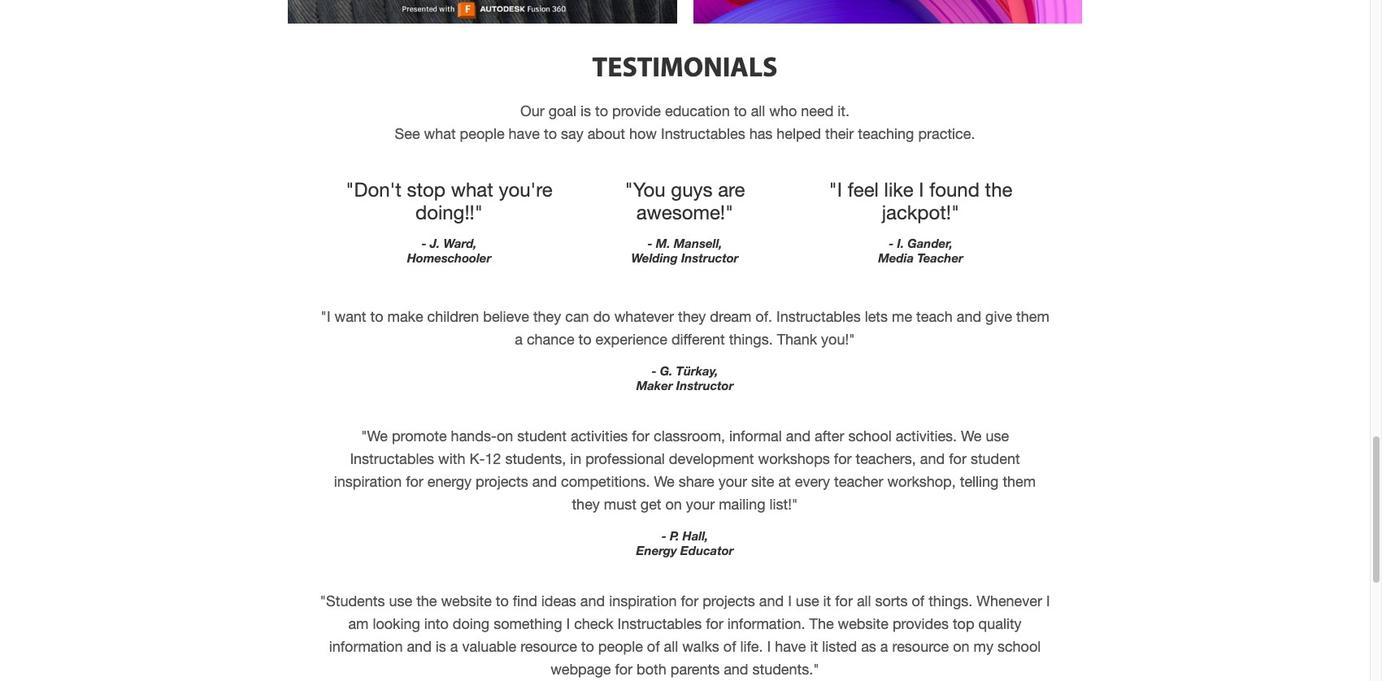 Task type: locate. For each thing, give the bounding box(es) containing it.
0 horizontal spatial your
[[686, 496, 715, 513]]

1 vertical spatial them
[[1003, 473, 1036, 490]]

0 horizontal spatial projects
[[476, 473, 528, 490]]

"i left feel
[[829, 178, 843, 201]]

school up 'teachers,'
[[849, 428, 892, 445]]

instructor for awesome!"
[[681, 250, 739, 265]]

1 horizontal spatial resource
[[893, 638, 949, 656]]

is inside "students use the website to find ideas and inspiration for projects and i use it for all sorts of things. whenever i am looking into doing something i check instructables for information. the website provides top quality information and is a valuable resource to people of all walks of life. i have it listed as a resource on my school webpage for both parents and students."
[[436, 638, 446, 656]]

projects up information.
[[703, 593, 755, 610]]

use up looking
[[389, 593, 412, 610]]

what right stop
[[451, 178, 493, 201]]

1 horizontal spatial we
[[961, 428, 982, 445]]

all up has
[[751, 102, 766, 120]]

instructables down ""we"
[[350, 451, 434, 468]]

1 vertical spatial things.
[[929, 593, 973, 610]]

resource down provides on the bottom right of page
[[893, 638, 949, 656]]

a down doing at the bottom of page
[[450, 638, 458, 656]]

use inside "we promote hands-on student activities for classroom, informal and after school activities. we use instructables with k-12 students, in professional development workshops for teachers, and for student inspiration for energy projects and competitions. we share your site at every teacher workshop, telling them they must get on your mailing list!"
[[986, 428, 1009, 445]]

a
[[515, 331, 523, 348], [450, 638, 458, 656], [881, 638, 889, 656]]

"i for "i want to make children believe they can do whatever they dream of. instructables lets me teach and give them a chance to experience different things. thank you!"
[[321, 308, 331, 325]]

thank
[[777, 331, 817, 348]]

the
[[985, 178, 1013, 201], [417, 593, 437, 610]]

i right "like"
[[919, 178, 924, 201]]

0 vertical spatial "i
[[829, 178, 843, 201]]

you're
[[499, 178, 553, 201]]

like
[[885, 178, 914, 201]]

0 horizontal spatial inspiration
[[334, 473, 402, 490]]

all inside our goal is to provide education to all who need it. see what people have to say about how instructables has helped their teaching practice.
[[751, 102, 766, 120]]

instructor inside the - g. türkay, maker instructor
[[677, 378, 734, 393]]

1 horizontal spatial the
[[985, 178, 1013, 201]]

they down competitions.
[[572, 496, 600, 513]]

0 vertical spatial website
[[441, 593, 492, 610]]

and inside "i want to make children believe they can do whatever they dream of. instructables lets me teach and give them a chance to experience different things. thank you!"
[[957, 308, 982, 325]]

homeschooler
[[407, 250, 492, 265]]

0 horizontal spatial the
[[417, 593, 437, 610]]

1 vertical spatial student
[[971, 451, 1020, 468]]

instructables inside our goal is to provide education to all who need it. see what people have to say about how instructables has helped their teaching practice.
[[661, 125, 746, 142]]

inspiration inside "we promote hands-on student activities for classroom, informal and after school activities. we use instructables with k-12 students, in professional development workshops for teachers, and for student inspiration for energy projects and competitions. we share your site at every teacher workshop, telling them they must get on your mailing list!"
[[334, 473, 402, 490]]

cnc student design challenge image
[[288, 0, 677, 24]]

what inside our goal is to provide education to all who need it. see what people have to say about how instructables has helped their teaching practice.
[[424, 125, 456, 142]]

in
[[570, 451, 582, 468]]

all left sorts
[[857, 593, 872, 610]]

to left find
[[496, 593, 509, 610]]

- g. türkay, maker instructor
[[637, 364, 734, 393]]

0 vertical spatial projects
[[476, 473, 528, 490]]

0 horizontal spatial of
[[647, 638, 660, 656]]

our
[[521, 102, 545, 120]]

- inside the - i. gander, media teacher
[[889, 236, 894, 250]]

people down check
[[598, 638, 643, 656]]

their
[[826, 125, 854, 142]]

1 horizontal spatial your
[[719, 473, 748, 490]]

0 horizontal spatial all
[[664, 638, 678, 656]]

- inside - p. hall, energy educator
[[662, 529, 667, 543]]

all left walks
[[664, 638, 678, 656]]

education
[[665, 102, 730, 120]]

0 vertical spatial the
[[985, 178, 1013, 201]]

are
[[718, 178, 745, 201]]

- inside the - j. ward, homeschooler
[[422, 236, 427, 250]]

2 vertical spatial all
[[664, 638, 678, 656]]

we right activities.
[[961, 428, 982, 445]]

-
[[422, 236, 427, 250], [648, 236, 653, 250], [889, 236, 894, 250], [652, 364, 657, 378], [662, 529, 667, 543]]

0 horizontal spatial have
[[509, 125, 540, 142]]

and down life.
[[724, 661, 749, 678]]

website up doing at the bottom of page
[[441, 593, 492, 610]]

do
[[593, 308, 611, 325]]

on right the 'get'
[[666, 496, 682, 513]]

1 vertical spatial all
[[857, 593, 872, 610]]

1 vertical spatial people
[[598, 638, 643, 656]]

1 horizontal spatial on
[[666, 496, 682, 513]]

instructables up both
[[618, 616, 702, 633]]

1 vertical spatial it
[[810, 638, 818, 656]]

2 horizontal spatial use
[[986, 428, 1009, 445]]

on
[[497, 428, 513, 445], [666, 496, 682, 513], [953, 638, 970, 656]]

0 horizontal spatial website
[[441, 593, 492, 610]]

0 horizontal spatial we
[[654, 473, 675, 490]]

guys
[[671, 178, 713, 201]]

to up about
[[595, 102, 608, 120]]

at
[[779, 473, 791, 490]]

your down share
[[686, 496, 715, 513]]

of up provides on the bottom right of page
[[912, 593, 925, 610]]

to
[[595, 102, 608, 120], [734, 102, 747, 120], [544, 125, 557, 142], [371, 308, 384, 325], [579, 331, 592, 348], [496, 593, 509, 610], [581, 638, 594, 656]]

have inside our goal is to provide education to all who need it. see what people have to say about how instructables has helped their teaching practice.
[[509, 125, 540, 142]]

on up 12
[[497, 428, 513, 445]]

- left j.
[[422, 236, 427, 250]]

0 vertical spatial inspiration
[[334, 473, 402, 490]]

mansell,
[[674, 236, 723, 250]]

0 horizontal spatial "i
[[321, 308, 331, 325]]

1 horizontal spatial people
[[598, 638, 643, 656]]

must
[[604, 496, 637, 513]]

1 vertical spatial instructor
[[677, 378, 734, 393]]

website up as
[[838, 616, 889, 633]]

information.
[[728, 616, 806, 633]]

make
[[388, 308, 423, 325]]

- left m.
[[648, 236, 653, 250]]

0 vertical spatial all
[[751, 102, 766, 120]]

want
[[335, 308, 366, 325]]

a right as
[[881, 638, 889, 656]]

1 horizontal spatial things.
[[929, 593, 973, 610]]

1 vertical spatial website
[[838, 616, 889, 633]]

0 horizontal spatial it
[[810, 638, 818, 656]]

- inside the - g. türkay, maker instructor
[[652, 364, 657, 378]]

site
[[752, 473, 775, 490]]

m.
[[656, 236, 671, 250]]

into
[[424, 616, 449, 633]]

your
[[719, 473, 748, 490], [686, 496, 715, 513]]

1 horizontal spatial have
[[775, 638, 806, 656]]

0 vertical spatial what
[[424, 125, 456, 142]]

"students use the website to find ideas and inspiration for projects and i use it for all sorts of things. whenever i am looking into doing something i check instructables for information. the website provides top quality information and is a valuable resource to people of all walks of life. i have it listed as a resource on my school webpage for both parents and students."
[[320, 593, 1051, 678]]

1 vertical spatial inspiration
[[609, 593, 677, 610]]

people inside "students use the website to find ideas and inspiration for projects and i use it for all sorts of things. whenever i am looking into doing something i check instructables for information. the website provides top quality information and is a valuable resource to people of all walks of life. i have it listed as a resource on my school webpage for both parents and students."
[[598, 638, 643, 656]]

and left the give
[[957, 308, 982, 325]]

1 vertical spatial your
[[686, 496, 715, 513]]

1 horizontal spatial it
[[824, 593, 831, 610]]

1 horizontal spatial "i
[[829, 178, 843, 201]]

it
[[824, 593, 831, 610], [810, 638, 818, 656]]

gander,
[[908, 236, 953, 250]]

0 vertical spatial have
[[509, 125, 540, 142]]

people up you're
[[460, 125, 505, 142]]

0 horizontal spatial things.
[[729, 331, 773, 348]]

them right telling
[[1003, 473, 1036, 490]]

have down our
[[509, 125, 540, 142]]

1 vertical spatial school
[[998, 638, 1041, 656]]

competitions.
[[561, 473, 650, 490]]

inspiration down ""we"
[[334, 473, 402, 490]]

they
[[534, 308, 561, 325], [678, 308, 706, 325], [572, 496, 600, 513]]

- inside - m. mansell, welding instructor
[[648, 236, 653, 250]]

of up both
[[647, 638, 660, 656]]

- for awesome!"
[[648, 236, 653, 250]]

0 vertical spatial student
[[518, 428, 567, 445]]

0 vertical spatial people
[[460, 125, 505, 142]]

1 horizontal spatial school
[[998, 638, 1041, 656]]

"i left want
[[321, 308, 331, 325]]

1 horizontal spatial they
[[572, 496, 600, 513]]

1 vertical spatial on
[[666, 496, 682, 513]]

0 vertical spatial it
[[824, 593, 831, 610]]

is down into
[[436, 638, 446, 656]]

0 vertical spatial instructor
[[681, 250, 739, 265]]

1 vertical spatial is
[[436, 638, 446, 656]]

and down students,
[[533, 473, 557, 490]]

a inside "i want to make children believe they can do whatever they dream of. instructables lets me teach and give them a chance to experience different things. thank you!"
[[515, 331, 523, 348]]

people
[[460, 125, 505, 142], [598, 638, 643, 656]]

believe
[[483, 308, 529, 325]]

- for i
[[889, 236, 894, 250]]

have inside "students use the website to find ideas and inspiration for projects and i use it for all sorts of things. whenever i am looking into doing something i check instructables for information. the website provides top quality information and is a valuable resource to people of all walks of life. i have it listed as a resource on my school webpage for both parents and students."
[[775, 638, 806, 656]]

sorts
[[876, 593, 908, 610]]

1 horizontal spatial a
[[515, 331, 523, 348]]

0 horizontal spatial resource
[[521, 638, 577, 656]]

2 horizontal spatial on
[[953, 638, 970, 656]]

0 vertical spatial school
[[849, 428, 892, 445]]

2 horizontal spatial of
[[912, 593, 925, 610]]

1 vertical spatial have
[[775, 638, 806, 656]]

0 vertical spatial them
[[1017, 308, 1050, 325]]

1 vertical spatial "i
[[321, 308, 331, 325]]

we up the 'get'
[[654, 473, 675, 490]]

teach
[[917, 308, 953, 325]]

of left life.
[[724, 638, 736, 656]]

student up students,
[[518, 428, 567, 445]]

1 vertical spatial the
[[417, 593, 437, 610]]

the inside "students use the website to find ideas and inspiration for projects and i use it for all sorts of things. whenever i am looking into doing something i check instructables for information. the website provides top quality information and is a valuable resource to people of all walks of life. i have it listed as a resource on my school webpage for both parents and students."
[[417, 593, 437, 610]]

projects down 12
[[476, 473, 528, 490]]

the right found at the top right of the page
[[985, 178, 1013, 201]]

to left who
[[734, 102, 747, 120]]

school down the quality
[[998, 638, 1041, 656]]

things. inside "students use the website to find ideas and inspiration for projects and i use it for all sorts of things. whenever i am looking into doing something i check instructables for information. the website provides top quality information and is a valuable resource to people of all walks of life. i have it listed as a resource on my school webpage for both parents and students."
[[929, 593, 973, 610]]

1 vertical spatial projects
[[703, 593, 755, 610]]

0 horizontal spatial people
[[460, 125, 505, 142]]

it down the at the bottom of the page
[[810, 638, 818, 656]]

0 horizontal spatial school
[[849, 428, 892, 445]]

- i. gander, media teacher
[[879, 236, 964, 265]]

have up students."
[[775, 638, 806, 656]]

website
[[441, 593, 492, 610], [838, 616, 889, 633]]

1 horizontal spatial projects
[[703, 593, 755, 610]]

on inside "students use the website to find ideas and inspiration for projects and i use it for all sorts of things. whenever i am looking into doing something i check instructables for information. the website provides top quality information and is a valuable resource to people of all walks of life. i have it listed as a resource on my school webpage for both parents and students."
[[953, 638, 970, 656]]

instructor right m.
[[681, 250, 739, 265]]

dream
[[710, 308, 752, 325]]

teaching
[[858, 125, 915, 142]]

resource down something
[[521, 638, 577, 656]]

use up telling
[[986, 428, 1009, 445]]

them inside "i want to make children believe they can do whatever they dream of. instructables lets me teach and give them a chance to experience different things. thank you!"
[[1017, 308, 1050, 325]]

p.
[[670, 529, 680, 543]]

inspiration down energy
[[609, 593, 677, 610]]

0 horizontal spatial is
[[436, 638, 446, 656]]

them right the give
[[1017, 308, 1050, 325]]

1 horizontal spatial all
[[751, 102, 766, 120]]

hands-
[[451, 428, 497, 445]]

it up the at the bottom of the page
[[824, 593, 831, 610]]

of.
[[756, 308, 773, 325]]

instructor
[[681, 250, 739, 265], [677, 378, 734, 393]]

can
[[566, 308, 589, 325]]

i.
[[897, 236, 905, 250]]

2 horizontal spatial they
[[678, 308, 706, 325]]

2 vertical spatial on
[[953, 638, 970, 656]]

they inside "we promote hands-on student activities for classroom, informal and after school activities. we use instructables with k-12 students, in professional development workshops for teachers, and for student inspiration for energy projects and competitions. we share your site at every teacher workshop, telling them they must get on your mailing list!"
[[572, 496, 600, 513]]

instructables down education
[[661, 125, 746, 142]]

energy
[[428, 473, 472, 490]]

list!"
[[770, 496, 798, 513]]

instructables up you!" on the right of page
[[777, 308, 861, 325]]

them
[[1017, 308, 1050, 325], [1003, 473, 1036, 490]]

0 horizontal spatial on
[[497, 428, 513, 445]]

"i inside "i want to make children believe they can do whatever they dream of. instructables lets me teach and give them a chance to experience different things. thank you!"
[[321, 308, 331, 325]]

with
[[438, 451, 466, 468]]

- left g.
[[652, 364, 657, 378]]

0 vertical spatial things.
[[729, 331, 773, 348]]

1 horizontal spatial is
[[581, 102, 591, 120]]

and down into
[[407, 638, 432, 656]]

- for you're
[[422, 236, 427, 250]]

- left 'p.'
[[662, 529, 667, 543]]

the up into
[[417, 593, 437, 610]]

you!"
[[822, 331, 855, 348]]

walks
[[683, 638, 720, 656]]

i up information.
[[788, 593, 792, 610]]

students."
[[753, 661, 820, 678]]

they up "different"
[[678, 308, 706, 325]]

on left my
[[953, 638, 970, 656]]

1 vertical spatial what
[[451, 178, 493, 201]]

whenever
[[977, 593, 1043, 610]]

they up chance in the left of the page
[[534, 308, 561, 325]]

practice.
[[919, 125, 976, 142]]

children
[[427, 308, 479, 325]]

"i inside "i feel like i found the jackpot!"
[[829, 178, 843, 201]]

is
[[581, 102, 591, 120], [436, 638, 446, 656]]

to down check
[[581, 638, 594, 656]]

instructor right g.
[[677, 378, 734, 393]]

what right the see
[[424, 125, 456, 142]]

0 vertical spatial your
[[719, 473, 748, 490]]

have
[[509, 125, 540, 142], [775, 638, 806, 656]]

things. up top
[[929, 593, 973, 610]]

is right goal
[[581, 102, 591, 120]]

say
[[561, 125, 584, 142]]

find
[[513, 593, 537, 610]]

0 vertical spatial we
[[961, 428, 982, 445]]

your up mailing
[[719, 473, 748, 490]]

and up information.
[[760, 593, 784, 610]]

0 vertical spatial is
[[581, 102, 591, 120]]

1 horizontal spatial inspiration
[[609, 593, 677, 610]]

instructor inside - m. mansell, welding instructor
[[681, 250, 739, 265]]

1 horizontal spatial use
[[796, 593, 819, 610]]

chance
[[527, 331, 575, 348]]

"we
[[361, 428, 388, 445]]

telling
[[960, 473, 999, 490]]

welding
[[632, 250, 678, 265]]

media
[[879, 250, 914, 265]]

a down 'believe'
[[515, 331, 523, 348]]

hall,
[[683, 529, 709, 543]]

- left i.
[[889, 236, 894, 250]]

whatever
[[615, 308, 674, 325]]

has
[[750, 125, 773, 142]]

2 horizontal spatial a
[[881, 638, 889, 656]]

things. down of.
[[729, 331, 773, 348]]

student up telling
[[971, 451, 1020, 468]]

provide
[[612, 102, 661, 120]]

j.
[[430, 236, 440, 250]]

0 horizontal spatial they
[[534, 308, 561, 325]]

to down can
[[579, 331, 592, 348]]

use up the at the bottom of the page
[[796, 593, 819, 610]]



Task type: describe. For each thing, give the bounding box(es) containing it.
i down ideas
[[566, 616, 570, 633]]

things. inside "i want to make children believe they can do whatever they dream of. instructables lets me teach and give them a chance to experience different things. thank you!"
[[729, 331, 773, 348]]

jackpot!"
[[882, 201, 960, 224]]

every
[[795, 473, 831, 490]]

projects inside "students use the website to find ideas and inspiration for projects and i use it for all sorts of things. whenever i am looking into doing something i check instructables for information. the website provides top quality information and is a valuable resource to people of all walks of life. i have it listed as a resource on my school webpage for both parents and students."
[[703, 593, 755, 610]]

me
[[892, 308, 913, 325]]

people inside our goal is to provide education to all who need it. see what people have to say about how instructables has helped their teaching practice.
[[460, 125, 505, 142]]

inspiration inside "students use the website to find ideas and inspiration for projects and i use it for all sorts of things. whenever i am looking into doing something i check instructables for information. the website provides top quality information and is a valuable resource to people of all walks of life. i have it listed as a resource on my school webpage for both parents and students."
[[609, 593, 677, 610]]

check
[[574, 616, 614, 633]]

workshops
[[758, 451, 830, 468]]

teachers,
[[856, 451, 917, 468]]

and up check
[[581, 593, 605, 610]]

share
[[679, 473, 715, 490]]

mailing
[[719, 496, 766, 513]]

something
[[494, 616, 562, 633]]

top
[[953, 616, 975, 633]]

feel
[[848, 178, 879, 201]]

to right want
[[371, 308, 384, 325]]

them inside "we promote hands-on student activities for classroom, informal and after school activities. we use instructables with k-12 students, in professional development workshops for teachers, and for student inspiration for energy projects and competitions. we share your site at every teacher workshop, telling them they must get on your mailing list!"
[[1003, 473, 1036, 490]]

stop
[[407, 178, 446, 201]]

development
[[669, 451, 754, 468]]

experience
[[596, 331, 668, 348]]

i inside "i feel like i found the jackpot!"
[[919, 178, 924, 201]]

give
[[986, 308, 1013, 325]]

informal
[[730, 428, 782, 445]]

both
[[637, 661, 667, 678]]

as
[[861, 638, 877, 656]]

parents
[[671, 661, 720, 678]]

anything goes contest image
[[693, 0, 1083, 24]]

after
[[815, 428, 845, 445]]

webpage
[[551, 661, 611, 678]]

instructables inside "students use the website to find ideas and inspiration for projects and i use it for all sorts of things. whenever i am looking into doing something i check instructables for information. the website provides top quality information and is a valuable resource to people of all walks of life. i have it listed as a resource on my school webpage for both parents and students."
[[618, 616, 702, 633]]

how
[[630, 125, 657, 142]]

is inside our goal is to provide education to all who need it. see what people have to say about how instructables has helped their teaching practice.
[[581, 102, 591, 120]]

the inside "i feel like i found the jackpot!"
[[985, 178, 1013, 201]]

"students
[[320, 593, 385, 610]]

quality
[[979, 616, 1022, 633]]

"we promote hands-on student activities for classroom, informal and after school activities. we use instructables with k-12 students, in professional development workshops for teachers, and for student inspiration for energy projects and competitions. we share your site at every teacher workshop, telling them they must get on your mailing list!"
[[334, 428, 1036, 513]]

professional
[[586, 451, 665, 468]]

classroom,
[[654, 428, 726, 445]]

0 horizontal spatial use
[[389, 593, 412, 610]]

- m. mansell, welding instructor
[[632, 236, 739, 265]]

0 vertical spatial on
[[497, 428, 513, 445]]

instructables inside "i want to make children believe they can do whatever they dream of. instructables lets me teach and give them a chance to experience different things. thank you!"
[[777, 308, 861, 325]]

ward,
[[444, 236, 477, 250]]

"i for "i feel like i found the jackpot!"
[[829, 178, 843, 201]]

- for on
[[662, 529, 667, 543]]

lets
[[865, 308, 888, 325]]

activities.
[[896, 428, 957, 445]]

0 horizontal spatial student
[[518, 428, 567, 445]]

1 horizontal spatial website
[[838, 616, 889, 633]]

1 horizontal spatial student
[[971, 451, 1020, 468]]

get
[[641, 496, 662, 513]]

doing!!"
[[416, 201, 483, 224]]

to left say
[[544, 125, 557, 142]]

goal
[[549, 102, 577, 120]]

"don't stop what you're doing!!"
[[346, 178, 553, 224]]

instructables inside "we promote hands-on student activities for classroom, informal and after school activities. we use instructables with k-12 students, in professional development workshops for teachers, and for student inspiration for energy projects and competitions. we share your site at every teacher workshop, telling them they must get on your mailing list!"
[[350, 451, 434, 468]]

different
[[672, 331, 725, 348]]

- for make
[[652, 364, 657, 378]]

k-
[[470, 451, 485, 468]]

found
[[930, 178, 980, 201]]

1 resource from the left
[[521, 638, 577, 656]]

i right whenever
[[1047, 593, 1051, 610]]

helped
[[777, 125, 822, 142]]

what inside "don't stop what you're doing!!"
[[451, 178, 493, 201]]

- j. ward, homeschooler
[[407, 236, 492, 265]]

1 vertical spatial we
[[654, 473, 675, 490]]

students,
[[505, 451, 566, 468]]

my
[[974, 638, 994, 656]]

i right life.
[[767, 638, 771, 656]]

our goal is to provide education to all who need it. see what people have to say about how instructables has helped their teaching practice.
[[395, 102, 976, 142]]

projects inside "we promote hands-on student activities for classroom, informal and after school activities. we use instructables with k-12 students, in professional development workshops for teachers, and for student inspiration for energy projects and competitions. we share your site at every teacher workshop, telling them they must get on your mailing list!"
[[476, 473, 528, 490]]

doing
[[453, 616, 490, 633]]

listed
[[822, 638, 857, 656]]

2 resource from the left
[[893, 638, 949, 656]]

life.
[[741, 638, 763, 656]]

"don't
[[346, 178, 402, 201]]

instructor for make
[[677, 378, 734, 393]]

2 horizontal spatial all
[[857, 593, 872, 610]]

- p. hall, energy educator
[[636, 529, 734, 558]]

and down activities.
[[921, 451, 945, 468]]

türkay,
[[676, 364, 719, 378]]

school inside "we promote hands-on student activities for classroom, informal and after school activities. we use instructables with k-12 students, in professional development workshops for teachers, and for student inspiration for energy projects and competitions. we share your site at every teacher workshop, telling them they must get on your mailing list!"
[[849, 428, 892, 445]]

g.
[[660, 364, 673, 378]]

teacher
[[918, 250, 964, 265]]

workshop,
[[888, 473, 956, 490]]

activities
[[571, 428, 628, 445]]

who
[[770, 102, 797, 120]]

school inside "students use the website to find ideas and inspiration for projects and i use it for all sorts of things. whenever i am looking into doing something i check instructables for information. the website provides top quality information and is a valuable resource to people of all walks of life. i have it listed as a resource on my school webpage for both parents and students."
[[998, 638, 1041, 656]]

and up workshops
[[786, 428, 811, 445]]

valuable
[[462, 638, 517, 656]]

12
[[485, 451, 501, 468]]

provides
[[893, 616, 949, 633]]

need
[[801, 102, 834, 120]]

educator
[[681, 543, 734, 558]]

0 horizontal spatial a
[[450, 638, 458, 656]]

am
[[348, 616, 369, 633]]

maker
[[637, 378, 673, 393]]

see
[[395, 125, 420, 142]]

"you guys are awesome!"
[[625, 178, 745, 224]]

looking
[[373, 616, 420, 633]]

promote
[[392, 428, 447, 445]]

1 horizontal spatial of
[[724, 638, 736, 656]]



Task type: vqa. For each thing, say whether or not it's contained in the screenshot.
- for you're
yes



